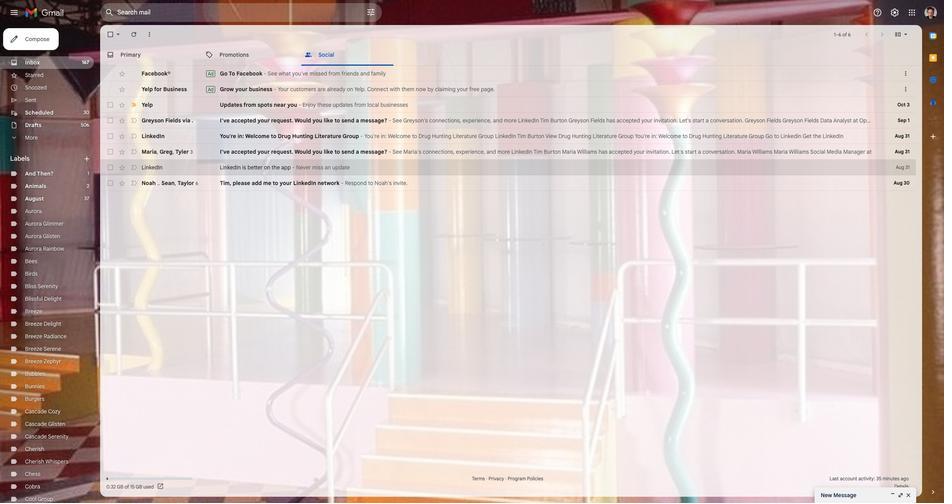 Task type: vqa. For each thing, say whether or not it's contained in the screenshot.


Task type: locate. For each thing, give the bounding box(es) containing it.
more
[[504, 117, 517, 124], [497, 148, 510, 155]]

27 ͏‌ from the left
[[445, 101, 446, 108]]

0 vertical spatial at
[[853, 117, 858, 124]]

conversation. for greyson
[[710, 117, 744, 124]]

aug for respond to noah's invite. ͏ ͏ ͏ ͏ ͏ ͏ ͏ ͏ ͏ ͏ ͏ ͏ ͏ ͏ ͏ ͏ ͏ ͏ ͏ ͏ ͏ ͏ ͏ ͏ ͏ ͏ ͏ ͏ ͏ ͏ ͏ ͏ ͏ ͏ ͏ ͏ ͏ ͏ ͏ ͏ ͏ ͏ ͏ ͏ ͏ ͏ ͏ ͏ ͏ ͏ ͏ ͏ ͏ ͏ ͏ ͏ ͏ ͏ ͏ ͏ ͏ ͏ ͏ ͏ ͏ ͏ ͏ ͏ ͏ ͏ ͏ ͏ ͏ ͏ ͏ ͏ ͏ ͏ ͏ ͏ ͏ ͏ ͏ ͏ ͏ ͏
[[894, 180, 903, 186]]

tim up view at top right
[[540, 117, 549, 124]]

0 vertical spatial send
[[342, 117, 355, 124]]

social inside row
[[811, 148, 826, 155]]

support image
[[873, 8, 883, 17]]

1 for 1
[[87, 171, 89, 177]]

app
[[281, 164, 291, 171]]

breeze down breeze link
[[25, 321, 42, 328]]

on left "yelp."
[[347, 86, 353, 93]]

1 vertical spatial let's
[[672, 148, 684, 155]]

1 vertical spatial has
[[599, 148, 608, 155]]

refresh image
[[130, 31, 138, 38]]

analyst
[[834, 117, 852, 124]]

1 horizontal spatial 1
[[834, 32, 836, 37]]

pop out image
[[898, 492, 904, 499]]

1 vertical spatial 3
[[190, 149, 193, 155]]

1 horizontal spatial 3
[[907, 102, 910, 108]]

aug 31 for i've accepted your request. would you like to send a message? - see maria's connections, experience, and more linkedin tim burton maria williams has accepted your invitation. let's start a conversation. maria williams maria williams social media manager at
[[895, 149, 910, 155]]

1 horizontal spatial 30
[[904, 180, 910, 186]]

44 ͏‌ from the left
[[469, 101, 470, 108]]

10 ͏‌ from the left
[[421, 101, 422, 108]]

inbox link
[[25, 59, 40, 66]]

ad left to
[[208, 71, 214, 77]]

group
[[343, 133, 359, 140], [478, 133, 494, 140], [618, 133, 634, 140], [749, 133, 764, 140], [38, 496, 53, 503]]

promotions tab
[[199, 44, 298, 66]]

, for greg
[[173, 148, 174, 155]]

0 vertical spatial go
[[220, 70, 228, 77]]

invite.
[[393, 180, 408, 187]]

facebook
[[237, 70, 262, 77]]

facebook®
[[142, 70, 171, 77]]

1 cascade from the top
[[25, 408, 47, 415]]

from left the spots
[[244, 101, 256, 108]]

on right better
[[264, 164, 270, 171]]

2 horizontal spatial welcome
[[659, 133, 681, 140]]

august link
[[25, 195, 44, 202]]

breeze radiance link
[[25, 333, 67, 340]]

connections, for maria's
[[423, 148, 455, 155]]

policies
[[527, 476, 543, 482]]

primary tab
[[100, 44, 198, 66]]

0 vertical spatial request.
[[271, 117, 293, 124]]

cherish down cherish link
[[25, 458, 44, 465]]

missed
[[310, 70, 327, 77]]

1 horizontal spatial of
[[843, 32, 847, 37]]

privacy
[[489, 476, 504, 482]]

30
[[84, 110, 89, 115], [904, 180, 910, 186]]

1 send from the top
[[342, 117, 355, 124]]

43 ͏‌ from the left
[[467, 101, 469, 108]]

see left maria's
[[393, 148, 402, 155]]

let's for greyson
[[679, 117, 691, 124]]

literature
[[315, 133, 341, 140], [453, 133, 477, 140], [593, 133, 617, 140], [723, 133, 748, 140]]

0 vertical spatial glisten
[[43, 233, 60, 240]]

1 breeze from the top
[[25, 308, 42, 315]]

yelp for yelp for business
[[142, 86, 153, 93]]

0 vertical spatial tim
[[540, 117, 549, 124]]

0 horizontal spatial in:
[[238, 133, 244, 140]]

1 greyson from the left
[[142, 117, 164, 124]]

let's for maria
[[672, 148, 684, 155]]

social inside tab
[[319, 51, 334, 58]]

connections, right maria's
[[423, 148, 455, 155]]

chess link
[[25, 471, 40, 478]]

details link
[[895, 484, 909, 490]]

cherish for cherish link
[[25, 446, 44, 453]]

tim up i've accepted your request. would you like to send a message? - see maria's connections, experience, and more linkedin tim burton maria williams has accepted your invitation. let's start a conversation. maria williams maria williams social media manager at at the top of page
[[517, 133, 526, 140]]

would for i've accepted your request. would you like to send a message? - see greyson's connections, experience, and more linkedin tim burton greyson fields has accepted your invitation. let's start a conversation. greyson fields greyson fields data analyst at openai
[[295, 117, 311, 124]]

1 vertical spatial would
[[295, 148, 311, 155]]

see for see maria's connections, experience, and more linkedin tim burton maria williams has accepted your invitation. let's start a conversation. maria williams maria williams social media manager at
[[393, 148, 402, 155]]

1 vertical spatial go
[[766, 133, 773, 140]]

1 vertical spatial yelp
[[142, 101, 153, 108]]

0 vertical spatial like
[[324, 117, 333, 124]]

1 ad from the top
[[208, 71, 214, 77]]

row
[[100, 66, 916, 81], [100, 81, 916, 97], [100, 97, 916, 113], [100, 113, 916, 128], [100, 128, 916, 144], [100, 144, 916, 160], [100, 160, 916, 175], [100, 175, 916, 191]]

sent
[[25, 97, 36, 104]]

delight up radiance
[[44, 321, 61, 328]]

0 horizontal spatial social
[[319, 51, 334, 58]]

row containing maria
[[100, 144, 916, 160]]

animals link
[[25, 183, 46, 190]]

i've accepted your request. would you like to send a message? - see greyson's connections, experience, and more linkedin tim burton greyson fields has accepted your invitation. let's start a conversation. greyson fields greyson fields data analyst at openai
[[220, 117, 878, 124]]

1 horizontal spatial gb
[[136, 484, 142, 490]]

yelp left for
[[142, 86, 153, 93]]

None checkbox
[[106, 117, 114, 124], [106, 132, 114, 140], [106, 148, 114, 156], [106, 179, 114, 187], [106, 117, 114, 124], [106, 132, 114, 140], [106, 148, 114, 156], [106, 179, 114, 187]]

1 horizontal spatial williams
[[753, 148, 773, 155]]

aug
[[895, 133, 904, 139], [895, 149, 904, 155], [896, 164, 904, 170], [894, 180, 903, 186]]

0 vertical spatial conversation.
[[710, 117, 744, 124]]

aug 31
[[895, 133, 910, 139], [895, 149, 910, 155], [896, 164, 910, 170]]

the
[[813, 133, 821, 140], [272, 164, 280, 171]]

go
[[220, 70, 228, 77], [766, 133, 773, 140]]

glisten down cozy
[[48, 421, 65, 428]]

aurora up bees link
[[25, 245, 42, 252]]

of left 15
[[125, 484, 129, 490]]

send for see greyson's connections, experience, and more linkedin tim burton greyson fields has accepted your invitation. let's start a conversation. greyson fields greyson fields data analyst at openai
[[342, 117, 355, 124]]

46 ͏‌ from the left
[[471, 101, 473, 108]]

-
[[264, 70, 266, 77], [274, 86, 276, 93], [299, 101, 301, 108], [389, 117, 391, 124], [361, 133, 363, 140], [389, 148, 391, 155], [292, 164, 295, 171], [341, 180, 344, 187]]

1 vertical spatial 30
[[904, 180, 910, 186]]

burton for maria
[[544, 148, 561, 155]]

3 cascade from the top
[[25, 433, 47, 440]]

go left to
[[220, 70, 228, 77]]

3 right the tyler
[[190, 149, 193, 155]]

aurora rainbow
[[25, 245, 64, 252]]

business
[[249, 86, 272, 93]]

None search field
[[100, 3, 382, 22]]

2 vertical spatial 1
[[87, 171, 89, 177]]

, left the tyler
[[173, 148, 174, 155]]

cascade cozy
[[25, 408, 61, 415]]

request. up app
[[271, 148, 293, 155]]

yelp down yelp for business
[[142, 101, 153, 108]]

1 vertical spatial cell
[[882, 85, 902, 93]]

1 vertical spatial and
[[493, 117, 503, 124]]

4 greyson from the left
[[783, 117, 803, 124]]

8 row from the top
[[100, 175, 916, 191]]

0 vertical spatial experience,
[[463, 117, 492, 124]]

1 row from the top
[[100, 66, 916, 81]]

–
[[836, 32, 839, 37]]

47 ͏‌ from the left
[[473, 101, 474, 108]]

3 inside 'maria , greg , tyler 3'
[[190, 149, 193, 155]]

more up the you're in: welcome to drug hunting literature group - you're in: welcome to drug hunting literature group linkedin tim burton view drug hunting literature group you're in: welcome to drug hunting literature group go to linkedin get the linkedin
[[504, 117, 517, 124]]

see down businesses in the top left of the page
[[393, 117, 402, 124]]

message? up linkedin is better on the app - never miss an update ͏ ͏ ͏ ͏ ͏ ͏ ͏ ͏ ͏ ͏ ͏ ͏ ͏ ͏ ͏ ͏ ͏ ͏ ͏ ͏ ͏ ͏ ͏ ͏ ͏ ͏ ͏ ͏ ͏ ͏ ͏ ͏ ͏ ͏ ͏ ͏ ͏ ͏ ͏ ͏ ͏ ͏ ͏ ͏ ͏ ͏ ͏ ͏ ͏ ͏ ͏ ͏ ͏ ͏ ͏ ͏ ͏ ͏ ͏ ͏ ͏ ͏ ͏ ͏ ͏ ͏ ͏ ͏ ͏ ͏ ͏ ͏ ͏ ͏ ͏ ͏ ͏ ͏ ͏ ͏ ͏ ͏ ͏ ͏ ͏ ͏ ͏ ͏ ͏ ͏
[[361, 148, 387, 155]]

you down these
[[313, 117, 322, 124]]

, left taylor
[[175, 179, 176, 186]]

1 vertical spatial more
[[497, 148, 510, 155]]

cherish whispers link
[[25, 458, 68, 465]]

i've for i've accepted your request. would you like to send a message? - see greyson's connections, experience, and more linkedin tim burton greyson fields has accepted your invitation. let's start a conversation. greyson fields greyson fields data analyst at openai
[[220, 117, 230, 124]]

request. for i've accepted your request. would you like to send a message? - see greyson's connections, experience, and more linkedin tim burton greyson fields has accepted your invitation. let's start a conversation. greyson fields greyson fields data analyst at openai
[[271, 117, 293, 124]]

20 ͏‌ from the left
[[435, 101, 436, 108]]

the left app
[[272, 164, 280, 171]]

5 breeze from the top
[[25, 358, 42, 365]]

gb
[[117, 484, 123, 490], [136, 484, 142, 490]]

search mail image
[[103, 5, 117, 20]]

0 vertical spatial ad
[[208, 71, 214, 77]]

and
[[25, 170, 36, 177]]

· right terms link
[[486, 476, 487, 482]]

0 vertical spatial would
[[295, 117, 311, 124]]

0 horizontal spatial gb
[[117, 484, 123, 490]]

3 right oct
[[907, 102, 910, 108]]

breeze zephyr
[[25, 358, 61, 365]]

0 vertical spatial you
[[287, 101, 297, 108]]

bees link
[[25, 258, 37, 265]]

already
[[327, 86, 346, 93]]

36 ͏‌ from the left
[[457, 101, 459, 108]]

social tab
[[298, 44, 397, 66]]

ad left grow
[[208, 86, 214, 92]]

aug 31 for you're in: welcome to drug hunting literature group - you're in: welcome to drug hunting literature group linkedin tim burton view drug hunting literature group you're in: welcome to drug hunting literature group go to linkedin get the linkedin
[[895, 133, 910, 139]]

0 vertical spatial social
[[319, 51, 334, 58]]

cascade glisten link
[[25, 421, 65, 428]]

1 i've from the top
[[220, 117, 230, 124]]

cool
[[25, 496, 36, 503]]

ad for grow
[[208, 86, 214, 92]]

oct
[[898, 102, 906, 108]]

cool group link
[[25, 496, 53, 503]]

aurora for aurora link
[[25, 208, 42, 215]]

invitation. for fields
[[654, 117, 678, 124]]

you up miss
[[313, 148, 322, 155]]

would down enjoy
[[295, 117, 311, 124]]

aurora for aurora glisten
[[25, 233, 42, 240]]

31
[[905, 133, 910, 139], [905, 149, 910, 155], [906, 164, 910, 170]]

4 row from the top
[[100, 113, 916, 128]]

6 ͏‌ from the left
[[415, 101, 417, 108]]

breeze delight link
[[25, 321, 61, 328]]

1 vertical spatial on
[[264, 164, 270, 171]]

16 ͏‌ from the left
[[429, 101, 431, 108]]

None checkbox
[[106, 31, 114, 38], [106, 101, 114, 109], [106, 164, 114, 171], [106, 31, 114, 38], [106, 101, 114, 109], [106, 164, 114, 171]]

1 vertical spatial delight
[[44, 321, 61, 328]]

would for i've accepted your request. would you like to send a message? - see maria's connections, experience, and more linkedin tim burton maria williams has accepted your invitation. let's start a conversation. maria williams maria williams social media manager at
[[295, 148, 311, 155]]

breeze for breeze zephyr
[[25, 358, 42, 365]]

never
[[296, 164, 311, 171]]

breeze for breeze radiance
[[25, 333, 42, 340]]

social up missed
[[319, 51, 334, 58]]

2 breeze from the top
[[25, 321, 42, 328]]

2 fields from the left
[[591, 117, 605, 124]]

and then?
[[25, 170, 53, 177]]

main content
[[100, 25, 922, 497]]

connections,
[[429, 117, 461, 124], [423, 148, 455, 155]]

53 ͏‌ from the left
[[481, 101, 483, 108]]

at
[[853, 117, 858, 124], [867, 148, 872, 155]]

1 inside labels navigation
[[87, 171, 89, 177]]

message? down local on the top of page
[[361, 117, 387, 124]]

1 vertical spatial like
[[324, 148, 333, 155]]

1 horizontal spatial ,
[[173, 148, 174, 155]]

2 request. from the top
[[271, 148, 293, 155]]

breeze serene link
[[25, 346, 61, 353]]

glisten down glimmer
[[43, 233, 60, 240]]

cascade glisten
[[25, 421, 65, 428]]

24 ͏‌ from the left
[[440, 101, 442, 108]]

4 aurora from the top
[[25, 245, 42, 252]]

0 vertical spatial let's
[[679, 117, 691, 124]]

31 for linkedin is better on the app - never miss an update ͏ ͏ ͏ ͏ ͏ ͏ ͏ ͏ ͏ ͏ ͏ ͏ ͏ ͏ ͏ ͏ ͏ ͏ ͏ ͏ ͏ ͏ ͏ ͏ ͏ ͏ ͏ ͏ ͏ ͏ ͏ ͏ ͏ ͏ ͏ ͏ ͏ ͏ ͏ ͏ ͏ ͏ ͏ ͏ ͏ ͏ ͏ ͏ ͏ ͏ ͏ ͏ ͏ ͏ ͏ ͏ ͏ ͏ ͏ ͏ ͏ ͏ ͏ ͏ ͏ ͏ ͏ ͏ ͏ ͏ ͏ ͏ ͏ ͏ ͏ ͏ ͏ ͏ ͏ ͏ ͏ ͏ ͏ ͏ ͏ ͏ ͏ ͏ ͏ ͏
[[906, 164, 910, 170]]

your
[[235, 86, 248, 93], [457, 86, 468, 93], [258, 117, 270, 124], [642, 117, 653, 124], [258, 148, 270, 155], [634, 148, 645, 155], [280, 180, 292, 187]]

cell for go to facebook - see what you've missed from friends and family
[[882, 70, 902, 77]]

37 ͏‌ from the left
[[459, 101, 460, 108]]

1 horizontal spatial in:
[[381, 133, 387, 140]]

aurora down august
[[25, 208, 42, 215]]

and for maria's
[[487, 148, 496, 155]]

gmail image
[[25, 5, 68, 20]]

openai
[[860, 117, 878, 124]]

tim for maria
[[534, 148, 543, 155]]

request. down near
[[271, 117, 293, 124]]

footer
[[100, 475, 916, 491]]

1 vertical spatial 31
[[905, 149, 910, 155]]

0 vertical spatial connections,
[[429, 117, 461, 124]]

request. for i've accepted your request. would you like to send a message? - see maria's connections, experience, and more linkedin tim burton maria williams has accepted your invitation. let's start a conversation. maria williams maria williams social media manager at
[[271, 148, 293, 155]]

labels navigation
[[0, 25, 100, 503]]

0 vertical spatial yelp
[[142, 86, 153, 93]]

these
[[317, 101, 331, 108]]

2 vertical spatial 31
[[906, 164, 910, 170]]

cascade down cascade cozy link
[[25, 421, 47, 428]]

from left local on the top of page
[[354, 101, 366, 108]]

aug 31 for linkedin is better on the app - never miss an update ͏ ͏ ͏ ͏ ͏ ͏ ͏ ͏ ͏ ͏ ͏ ͏ ͏ ͏ ͏ ͏ ͏ ͏ ͏ ͏ ͏ ͏ ͏ ͏ ͏ ͏ ͏ ͏ ͏ ͏ ͏ ͏ ͏ ͏ ͏ ͏ ͏ ͏ ͏ ͏ ͏ ͏ ͏ ͏ ͏ ͏ ͏ ͏ ͏ ͏ ͏ ͏ ͏ ͏ ͏ ͏ ͏ ͏ ͏ ͏ ͏ ͏ ͏ ͏ ͏ ͏ ͏ ͏ ͏ ͏ ͏ ͏ ͏ ͏ ͏ ͏ ͏ ͏ ͏ ͏ ͏ ͏ ͏ ͏ ͏ ͏ ͏ ͏ ͏ ͏
[[896, 164, 910, 170]]

of right –
[[843, 32, 847, 37]]

1 vertical spatial at
[[867, 148, 872, 155]]

more for greyson
[[504, 117, 517, 124]]

breeze serene
[[25, 346, 61, 353]]

1 horizontal spatial ·
[[505, 476, 507, 482]]

cell
[[882, 70, 902, 77], [882, 85, 902, 93]]

41 ͏‌ from the left
[[464, 101, 466, 108]]

gb right 0.32
[[117, 484, 123, 490]]

an
[[325, 164, 331, 171]]

1 literature from the left
[[315, 133, 341, 140]]

1 vertical spatial ad
[[208, 86, 214, 92]]

sean
[[161, 179, 175, 186]]

1 message? from the top
[[361, 117, 387, 124]]

experience,
[[463, 117, 492, 124], [456, 148, 485, 155]]

send down updates from spots near you - enjoy these updates from local businesses ͏‌ ͏‌ ͏‌ ͏‌ ͏‌ ͏‌ ͏‌ ͏‌ ͏‌ ͏‌ ͏‌ ͏‌ ͏‌ ͏‌ ͏‌ ͏‌ ͏‌ ͏‌ ͏‌ ͏‌ ͏‌ ͏‌ ͏‌ ͏‌ ͏‌ ͏‌ ͏‌ ͏‌ ͏‌ ͏‌ ͏‌ ͏‌ ͏‌ ͏‌ ͏‌ ͏‌ ͏‌ ͏‌ ͏‌ ͏‌ ͏‌ ͏‌ ͏‌ ͏‌ ͏‌ ͏‌ ͏‌ ͏‌ ͏‌ ͏‌ ͏‌ ͏‌ ͏‌
[[342, 117, 355, 124]]

welcome
[[245, 133, 270, 140], [388, 133, 411, 140], [659, 133, 681, 140]]

and for greyson's
[[493, 117, 503, 124]]

3 greyson from the left
[[745, 117, 766, 124]]

2 vertical spatial you
[[313, 148, 322, 155]]

- right app
[[292, 164, 295, 171]]

2 vertical spatial see
[[393, 148, 402, 155]]

invitation.
[[654, 117, 678, 124], [646, 148, 670, 155]]

50 ͏‌ from the left
[[477, 101, 478, 108]]

starred link
[[25, 72, 44, 79]]

serenity for bliss serenity
[[38, 283, 58, 290]]

0 horizontal spatial the
[[272, 164, 280, 171]]

0 horizontal spatial 30
[[84, 110, 89, 115]]

greyson fields via .
[[142, 117, 193, 124]]

has for williams
[[599, 148, 608, 155]]

1 you're from the left
[[220, 133, 236, 140]]

see left the what
[[268, 70, 277, 77]]

delight down bliss serenity
[[44, 295, 62, 303]]

40 ͏‌ from the left
[[463, 101, 464, 108]]

invitation. for williams
[[646, 148, 670, 155]]

i've up "tim,"
[[220, 148, 230, 155]]

1 vertical spatial 1
[[908, 117, 910, 123]]

i've for i've accepted your request. would you like to send a message? - see maria's connections, experience, and more linkedin tim burton maria williams has accepted your invitation. let's start a conversation. maria williams maria williams social media manager at
[[220, 148, 230, 155]]

with
[[390, 86, 400, 93]]

settings image
[[890, 8, 900, 17]]

conversation.
[[710, 117, 744, 124], [703, 148, 736, 155]]

tim down the you're in: welcome to drug hunting literature group - you're in: welcome to drug hunting literature group linkedin tim burton view drug hunting literature group you're in: welcome to drug hunting literature group go to linkedin get the linkedin
[[534, 148, 543, 155]]

2 horizontal spatial you're
[[635, 133, 650, 140]]

0 horizontal spatial williams
[[577, 148, 597, 155]]

0 horizontal spatial ·
[[486, 476, 487, 482]]

bliss serenity link
[[25, 283, 58, 290]]

2 vertical spatial aug 31
[[896, 164, 910, 170]]

connections, right greyson's
[[429, 117, 461, 124]]

like down these
[[324, 117, 333, 124]]

1 vertical spatial message?
[[361, 148, 387, 155]]

1 vertical spatial see
[[393, 117, 402, 124]]

primary
[[121, 51, 141, 58]]

0 vertical spatial and
[[360, 70, 370, 77]]

2 vertical spatial burton
[[544, 148, 561, 155]]

3 drug from the left
[[559, 133, 571, 140]]

burton down view at top right
[[544, 148, 561, 155]]

from up already
[[329, 70, 340, 77]]

2 aurora from the top
[[25, 220, 42, 227]]

5 row from the top
[[100, 128, 916, 144]]

burton up view at top right
[[551, 117, 567, 124]]

see for see greyson's connections, experience, and more linkedin tim burton greyson fields has accepted your invitation. let's start a conversation. greyson fields greyson fields data analyst at openai
[[393, 117, 402, 124]]

promotions
[[220, 51, 249, 58]]

42 ͏‌ from the left
[[466, 101, 467, 108]]

0 vertical spatial 31
[[905, 133, 910, 139]]

3 breeze from the top
[[25, 333, 42, 340]]

delight
[[44, 295, 62, 303], [44, 321, 61, 328]]

network
[[318, 180, 340, 187]]

1 williams from the left
[[577, 148, 597, 155]]

at right 'manager'
[[867, 148, 872, 155]]

3 aurora from the top
[[25, 233, 42, 240]]

cascade down burgers link
[[25, 408, 47, 415]]

1 vertical spatial glisten
[[48, 421, 65, 428]]

0 vertical spatial 30
[[84, 110, 89, 115]]

aurora down aurora glimmer
[[25, 233, 42, 240]]

fields
[[165, 117, 181, 124], [591, 117, 605, 124], [767, 117, 781, 124], [805, 117, 819, 124]]

inbox
[[25, 59, 40, 66]]

1 vertical spatial send
[[342, 148, 355, 155]]

you're
[[220, 133, 236, 140], [364, 133, 380, 140], [635, 133, 650, 140]]

me
[[263, 180, 271, 187]]

0 horizontal spatial of
[[125, 484, 129, 490]]

program policies link
[[508, 476, 543, 482]]

4 hunting from the left
[[703, 133, 722, 140]]

1 vertical spatial social
[[811, 148, 826, 155]]

go left linkedin
[[766, 133, 773, 140]]

- left 'your'
[[274, 86, 276, 93]]

1 vertical spatial connections,
[[423, 148, 455, 155]]

burton left view at top right
[[528, 133, 544, 140]]

get
[[803, 133, 812, 140]]

start for maria
[[685, 148, 697, 155]]

· right privacy
[[505, 476, 507, 482]]

2 ad from the top
[[208, 86, 214, 92]]

at right the analyst
[[853, 117, 858, 124]]

experience, for maria's
[[456, 148, 485, 155]]

2 like from the top
[[324, 148, 333, 155]]

more down the you're in: welcome to drug hunting literature group - you're in: welcome to drug hunting literature group linkedin tim burton view drug hunting literature group you're in: welcome to drug hunting literature group go to linkedin get the linkedin
[[497, 148, 510, 155]]

serenity up blissful delight link
[[38, 283, 58, 290]]

breeze up breeze serene at the left bottom of the page
[[25, 333, 42, 340]]

2 yelp from the top
[[142, 101, 153, 108]]

cascade
[[25, 408, 47, 415], [25, 421, 47, 428], [25, 433, 47, 440]]

2 cascade from the top
[[25, 421, 47, 428]]

- down businesses in the top left of the page
[[389, 117, 391, 124]]

like up an
[[324, 148, 333, 155]]

1 aurora from the top
[[25, 208, 42, 215]]

noah
[[142, 179, 156, 186]]

breeze
[[25, 308, 42, 315], [25, 321, 42, 328], [25, 333, 42, 340], [25, 346, 42, 353], [25, 358, 42, 365]]

0 vertical spatial serenity
[[38, 283, 58, 290]]

21 ͏‌ from the left
[[436, 101, 438, 108]]

1 cherish from the top
[[25, 446, 44, 453]]

3 literature from the left
[[593, 133, 617, 140]]

breeze up breeze zephyr
[[25, 346, 42, 353]]

2 hunting from the left
[[432, 133, 452, 140]]

message? for see maria's connections, experience, and more linkedin tim burton maria williams has accepted your invitation. let's start a conversation. maria williams maria williams social media manager at
[[361, 148, 387, 155]]

0 horizontal spatial from
[[244, 101, 256, 108]]

i've down updates
[[220, 117, 230, 124]]

gb right 15
[[136, 484, 142, 490]]

0 vertical spatial has
[[607, 117, 615, 124]]

would up never
[[295, 148, 311, 155]]

burton for greyson
[[551, 117, 567, 124]]

aurora
[[25, 208, 42, 215], [25, 220, 42, 227], [25, 233, 42, 240], [25, 245, 42, 252]]

0 horizontal spatial 1
[[87, 171, 89, 177]]

1 vertical spatial of
[[125, 484, 129, 490]]

0 vertical spatial cell
[[882, 70, 902, 77]]

0 vertical spatial more
[[504, 117, 517, 124]]

cascade up cherish link
[[25, 433, 47, 440]]

0 vertical spatial the
[[813, 133, 821, 140]]

1 drug from the left
[[278, 133, 291, 140]]

by
[[428, 86, 434, 93]]

0 vertical spatial cherish
[[25, 446, 44, 453]]

cherish up cherish whispers link
[[25, 446, 44, 453]]

0 vertical spatial 1
[[834, 32, 836, 37]]

0 horizontal spatial welcome
[[245, 133, 270, 140]]

2 i've from the top
[[220, 148, 230, 155]]

30 ͏‌ from the left
[[449, 101, 450, 108]]

add
[[252, 180, 262, 187]]

6 row from the top
[[100, 144, 916, 160]]

tyler
[[175, 148, 189, 155]]

0 horizontal spatial you're
[[220, 133, 236, 140]]

0 horizontal spatial 6
[[196, 180, 198, 186]]

28 ͏‌ from the left
[[446, 101, 447, 108]]

2 cherish from the top
[[25, 458, 44, 465]]

aurora down aurora link
[[25, 220, 42, 227]]

- right facebook
[[264, 70, 266, 77]]

, left greg
[[157, 148, 158, 155]]

serenity down cascade glisten link
[[48, 433, 69, 440]]

3 in: from the left
[[652, 133, 657, 140]]

0 vertical spatial invitation.
[[654, 117, 678, 124]]

the right get
[[813, 133, 821, 140]]

·
[[486, 476, 487, 482], [505, 476, 507, 482]]

aug for see maria's connections, experience, and more linkedin tim burton maria williams has accepted your invitation. let's start a conversation. maria williams maria williams social media manager at
[[895, 149, 904, 155]]

506
[[81, 122, 89, 128]]

breeze down blissful
[[25, 308, 42, 315]]

bubbles link
[[25, 371, 45, 378]]

0 horizontal spatial on
[[264, 164, 270, 171]]

4 breeze from the top
[[25, 346, 42, 353]]

8 ͏‌ from the left
[[418, 101, 419, 108]]

like for see greyson's connections, experience, and more linkedin tim burton greyson fields has accepted your invitation. let's start a conversation. greyson fields greyson fields data analyst at openai
[[324, 117, 333, 124]]

then?
[[37, 170, 53, 177]]

32 ͏‌ from the left
[[452, 101, 453, 108]]

you right near
[[287, 101, 297, 108]]

3 row from the top
[[100, 97, 916, 113]]

1 vertical spatial experience,
[[456, 148, 485, 155]]

1 vertical spatial cascade
[[25, 421, 47, 428]]

2 horizontal spatial williams
[[789, 148, 809, 155]]

1 vertical spatial cherish
[[25, 458, 44, 465]]

2 vertical spatial tim
[[534, 148, 543, 155]]

burton
[[551, 117, 567, 124], [528, 133, 544, 140], [544, 148, 561, 155]]

social left the media
[[811, 148, 826, 155]]

23 ͏‌ from the left
[[439, 101, 440, 108]]

view
[[546, 133, 557, 140]]

send up linkedin is better on the app - never miss an update ͏ ͏ ͏ ͏ ͏ ͏ ͏ ͏ ͏ ͏ ͏ ͏ ͏ ͏ ͏ ͏ ͏ ͏ ͏ ͏ ͏ ͏ ͏ ͏ ͏ ͏ ͏ ͏ ͏ ͏ ͏ ͏ ͏ ͏ ͏ ͏ ͏ ͏ ͏ ͏ ͏ ͏ ͏ ͏ ͏ ͏ ͏ ͏ ͏ ͏ ͏ ͏ ͏ ͏ ͏ ͏ ͏ ͏ ͏ ͏ ͏ ͏ ͏ ͏ ͏ ͏ ͏ ͏ ͏ ͏ ͏ ͏ ͏ ͏ ͏ ͏ ͏ ͏ ͏ ͏ ͏ ͏ ͏ ͏ ͏ ͏ ͏ ͏ ͏ ͏
[[342, 148, 355, 155]]

48 ͏‌ from the left
[[474, 101, 476, 108]]

1 horizontal spatial you're
[[364, 133, 380, 140]]

please
[[233, 180, 250, 187]]

1 horizontal spatial social
[[811, 148, 826, 155]]

1 vertical spatial aug 31
[[895, 149, 910, 155]]

1 horizontal spatial the
[[813, 133, 821, 140]]

breeze up bubbles link
[[25, 358, 42, 365]]

glisten
[[43, 233, 60, 240], [48, 421, 65, 428]]

1 yelp from the top
[[142, 86, 153, 93]]

.
[[192, 117, 193, 124]]

breeze for breeze serene
[[25, 346, 42, 353]]

1 vertical spatial you
[[313, 117, 322, 124]]

tab list
[[922, 25, 944, 475], [100, 44, 922, 66]]



Task type: describe. For each thing, give the bounding box(es) containing it.
you for i've accepted your request. would you like to send a message? - see maria's connections, experience, and more linkedin tim burton maria williams has accepted your invitation. let's start a conversation. maria williams maria williams social media manager at
[[313, 148, 322, 155]]

cascade serenity link
[[25, 433, 69, 440]]

near
[[274, 101, 286, 108]]

aug for you're in: welcome to drug hunting literature group linkedin tim burton view drug hunting literature group you're in: welcome to drug hunting literature group go to linkedin get the linkedin
[[895, 133, 904, 139]]

privacy link
[[489, 476, 504, 482]]

row containing yelp
[[100, 97, 916, 113]]

scheduled
[[25, 109, 53, 116]]

experience, for greyson's
[[463, 117, 492, 124]]

1 · from the left
[[486, 476, 487, 482]]

Search mail text field
[[117, 9, 344, 16]]

terms link
[[472, 476, 485, 482]]

blissful
[[25, 295, 43, 303]]

yelp for yelp
[[142, 101, 153, 108]]

- left enjoy
[[299, 101, 301, 108]]

1 for 1 – 6 of 6
[[834, 32, 836, 37]]

15 ͏‌ from the left
[[428, 101, 429, 108]]

1 horizontal spatial go
[[766, 133, 773, 140]]

2 horizontal spatial 6
[[848, 32, 851, 37]]

you for i've accepted your request. would you like to send a message? - see greyson's connections, experience, and more linkedin tim burton greyson fields has accepted your invitation. let's start a conversation. greyson fields greyson fields data analyst at openai
[[313, 117, 322, 124]]

0 horizontal spatial at
[[853, 117, 858, 124]]

3 you're from the left
[[635, 133, 650, 140]]

2 literature from the left
[[453, 133, 477, 140]]

15
[[130, 484, 135, 490]]

30 inside labels navigation
[[84, 110, 89, 115]]

39 ͏‌ from the left
[[461, 101, 463, 108]]

37
[[84, 196, 89, 202]]

2 welcome from the left
[[388, 133, 411, 140]]

account
[[840, 476, 858, 482]]

has for fields
[[607, 117, 615, 124]]

11 ͏‌ from the left
[[422, 101, 424, 108]]

4 ͏‌ from the left
[[412, 101, 414, 108]]

2 horizontal spatial from
[[354, 101, 366, 108]]

conversation. for maria
[[703, 148, 736, 155]]

51 ͏‌ from the left
[[478, 101, 480, 108]]

media
[[827, 148, 842, 155]]

row containing yelp for business
[[100, 81, 916, 97]]

tim for greyson
[[540, 117, 549, 124]]

7 ͏‌ from the left
[[417, 101, 418, 108]]

0 vertical spatial see
[[268, 70, 277, 77]]

34 ͏‌ from the left
[[454, 101, 456, 108]]

start for greyson
[[693, 117, 705, 124]]

compose
[[25, 36, 49, 43]]

august
[[25, 195, 44, 202]]

167
[[82, 59, 89, 65]]

aug for never miss an update ͏ ͏ ͏ ͏ ͏ ͏ ͏ ͏ ͏ ͏ ͏ ͏ ͏ ͏ ͏ ͏ ͏ ͏ ͏ ͏ ͏ ͏ ͏ ͏ ͏ ͏ ͏ ͏ ͏ ͏ ͏ ͏ ͏ ͏ ͏ ͏ ͏ ͏ ͏ ͏ ͏ ͏ ͏ ͏ ͏ ͏ ͏ ͏ ͏ ͏ ͏ ͏ ͏ ͏ ͏ ͏ ͏ ͏ ͏ ͏ ͏ ͏ ͏ ͏ ͏ ͏ ͏ ͏ ͏ ͏ ͏ ͏ ͏ ͏ ͏ ͏ ͏ ͏ ͏ ͏ ͏ ͏ ͏ ͏ ͏ ͏ ͏ ͏ ͏ ͏
[[896, 164, 904, 170]]

whispers
[[45, 458, 68, 465]]

52 ͏‌ from the left
[[480, 101, 481, 108]]

glimmer
[[43, 220, 64, 227]]

taylor
[[178, 179, 194, 186]]

delight for breeze delight
[[44, 321, 61, 328]]

like for see maria's connections, experience, and more linkedin tim burton maria williams has accepted your invitation. let's start a conversation. maria williams maria williams social media manager at
[[324, 148, 333, 155]]

bunnies
[[25, 383, 45, 390]]

blissful delight
[[25, 295, 62, 303]]

31 for you're in: welcome to drug hunting literature group - you're in: welcome to drug hunting literature group linkedin tim burton view drug hunting literature group you're in: welcome to drug hunting literature group go to linkedin get the linkedin
[[905, 133, 910, 139]]

4 literature from the left
[[723, 133, 748, 140]]

manager
[[844, 148, 866, 155]]

2 horizontal spatial 1
[[908, 117, 910, 123]]

, for sean
[[175, 179, 176, 186]]

yelp for business
[[142, 86, 187, 93]]

more for maria
[[497, 148, 510, 155]]

cherish for cherish whispers
[[25, 458, 44, 465]]

1 vertical spatial tim
[[517, 133, 526, 140]]

breeze for breeze delight
[[25, 321, 42, 328]]

updates
[[220, 101, 242, 108]]

customers
[[290, 86, 316, 93]]

14 ͏‌ from the left
[[426, 101, 428, 108]]

1 gb from the left
[[117, 484, 123, 490]]

1 horizontal spatial 6
[[839, 32, 841, 37]]

2 gb from the left
[[136, 484, 142, 490]]

send for see maria's connections, experience, and more linkedin tim burton maria williams has accepted your invitation. let's start a conversation. maria williams maria williams social media manager at
[[342, 148, 355, 155]]

1 ͏‌ from the left
[[408, 101, 410, 108]]

toggle split pane mode image
[[894, 31, 902, 38]]

2 greyson from the left
[[569, 117, 589, 124]]

3 ͏‌ from the left
[[411, 101, 412, 108]]

noah .. sean , taylor 6
[[142, 179, 198, 186]]

0 horizontal spatial go
[[220, 70, 228, 77]]

4 drug from the left
[[689, 133, 701, 140]]

more image
[[146, 31, 153, 38]]

4 fields from the left
[[805, 117, 819, 124]]

last account activity: 35 minutes ago details
[[830, 476, 909, 490]]

terms
[[472, 476, 485, 482]]

is
[[242, 164, 246, 171]]

connect
[[367, 86, 388, 93]]

birds link
[[25, 270, 38, 277]]

breeze link
[[25, 308, 42, 315]]

now
[[416, 86, 426, 93]]

- left maria's
[[389, 148, 391, 155]]

tim,
[[220, 180, 231, 187]]

cascade for cascade glisten
[[25, 421, 47, 428]]

claiming
[[435, 86, 456, 93]]

12 ͏‌ from the left
[[424, 101, 425, 108]]

yelp.
[[354, 86, 366, 93]]

advanced search options image
[[363, 4, 379, 20]]

- left respond at the left top of the page
[[341, 180, 344, 187]]

cherish link
[[25, 446, 44, 453]]

enjoy
[[303, 101, 316, 108]]

aurora for aurora glimmer
[[25, 220, 42, 227]]

1 horizontal spatial from
[[329, 70, 340, 77]]

breeze for breeze link
[[25, 308, 42, 315]]

miss
[[312, 164, 323, 171]]

row containing noah
[[100, 175, 916, 191]]

cascade for cascade cozy
[[25, 408, 47, 415]]

0 vertical spatial of
[[843, 32, 847, 37]]

6 inside noah .. sean , taylor 6
[[196, 180, 198, 186]]

details
[[895, 484, 909, 490]]

main menu image
[[9, 8, 19, 17]]

31 for i've accepted your request. would you like to send a message? - see maria's connections, experience, and more linkedin tim burton maria williams has accepted your invitation. let's start a conversation. maria williams maria williams social media manager at
[[905, 149, 910, 155]]

2 ͏‌ from the left
[[410, 101, 411, 108]]

1 hunting from the left
[[292, 133, 313, 140]]

zephyr
[[44, 358, 61, 365]]

5 ͏‌ from the left
[[414, 101, 415, 108]]

cascade for cascade serenity
[[25, 433, 47, 440]]

18 ͏‌ from the left
[[432, 101, 433, 108]]

0.32 gb of 15 gb used
[[106, 484, 154, 490]]

2
[[87, 183, 89, 189]]

2 drug from the left
[[419, 133, 431, 140]]

26 ͏‌ from the left
[[443, 101, 445, 108]]

glisten for aurora glisten
[[43, 233, 60, 240]]

cobra link
[[25, 483, 40, 490]]

burgers
[[25, 396, 44, 403]]

rainbow
[[43, 245, 64, 252]]

snoozed
[[25, 84, 47, 91]]

to
[[229, 70, 235, 77]]

follow link to manage storage image
[[157, 483, 165, 491]]

blissful delight link
[[25, 295, 62, 303]]

footer containing terms
[[100, 475, 916, 491]]

1 vertical spatial burton
[[528, 133, 544, 140]]

new
[[821, 492, 832, 499]]

ad for go
[[208, 71, 214, 77]]

row containing greyson fields via .
[[100, 113, 916, 128]]

13 ͏‌ from the left
[[425, 101, 426, 108]]

last
[[830, 476, 839, 482]]

respond
[[345, 180, 367, 187]]

breeze zephyr link
[[25, 358, 61, 365]]

19 ͏‌ from the left
[[433, 101, 435, 108]]

spots
[[258, 101, 272, 108]]

33 ͏‌ from the left
[[453, 101, 454, 108]]

sep
[[898, 117, 907, 123]]

bliss serenity
[[25, 283, 58, 290]]

close image
[[906, 492, 912, 499]]

cobra
[[25, 483, 40, 490]]

updates
[[333, 101, 353, 108]]

tab list containing primary
[[100, 44, 922, 66]]

1 vertical spatial the
[[272, 164, 280, 171]]

cell for grow your business - your customers are already on yelp. connect with them now by claiming your free page.
[[882, 85, 902, 93]]

drafts
[[25, 122, 42, 129]]

chess
[[25, 471, 40, 478]]

minimize image
[[890, 492, 896, 499]]

businesses
[[381, 101, 408, 108]]

linkedin
[[781, 133, 802, 140]]

2 williams from the left
[[753, 148, 773, 155]]

29 ͏‌ from the left
[[447, 101, 449, 108]]

25 ͏‌ from the left
[[442, 101, 443, 108]]

aurora rainbow link
[[25, 245, 64, 252]]

0 horizontal spatial ,
[[157, 148, 158, 155]]

row containing facebook®
[[100, 66, 916, 81]]

aurora glisten
[[25, 233, 60, 240]]

9 ͏‌ from the left
[[419, 101, 421, 108]]

- down updates from spots near you - enjoy these updates from local businesses ͏‌ ͏‌ ͏‌ ͏‌ ͏‌ ͏‌ ͏‌ ͏‌ ͏‌ ͏‌ ͏‌ ͏‌ ͏‌ ͏‌ ͏‌ ͏‌ ͏‌ ͏‌ ͏‌ ͏‌ ͏‌ ͏‌ ͏‌ ͏‌ ͏‌ ͏‌ ͏‌ ͏‌ ͏‌ ͏‌ ͏‌ ͏‌ ͏‌ ͏‌ ͏‌ ͏‌ ͏‌ ͏‌ ͏‌ ͏‌ ͏‌ ͏‌ ͏‌ ͏‌ ͏‌ ͏‌ ͏‌ ͏‌ ͏‌ ͏‌ ͏‌ ͏‌ ͏‌
[[361, 133, 363, 140]]

labels heading
[[10, 155, 83, 163]]

38 ͏‌ from the left
[[460, 101, 461, 108]]

group inside labels navigation
[[38, 496, 53, 503]]

of inside footer
[[125, 484, 129, 490]]

breeze radiance
[[25, 333, 67, 340]]

program
[[508, 476, 526, 482]]

starred
[[25, 72, 44, 79]]

3 hunting from the left
[[572, 133, 592, 140]]

1 in: from the left
[[238, 133, 244, 140]]

49 ͏‌ from the left
[[476, 101, 477, 108]]

new message
[[821, 492, 857, 499]]

your
[[278, 86, 289, 93]]

0 vertical spatial on
[[347, 86, 353, 93]]

0 vertical spatial 3
[[907, 102, 910, 108]]

aurora for aurora rainbow
[[25, 245, 42, 252]]

3 welcome from the left
[[659, 133, 681, 140]]

delight for blissful delight
[[44, 295, 62, 303]]

2 in: from the left
[[381, 133, 387, 140]]

main content containing primary
[[100, 25, 922, 497]]

..
[[157, 179, 160, 186]]

updates from spots near you - enjoy these updates from local businesses ͏‌ ͏‌ ͏‌ ͏‌ ͏‌ ͏‌ ͏‌ ͏‌ ͏‌ ͏‌ ͏‌ ͏‌ ͏‌ ͏‌ ͏‌ ͏‌ ͏‌ ͏‌ ͏‌ ͏‌ ͏‌ ͏‌ ͏‌ ͏‌ ͏‌ ͏‌ ͏‌ ͏‌ ͏‌ ͏‌ ͏‌ ͏‌ ͏‌ ͏‌ ͏‌ ͏‌ ͏‌ ͏‌ ͏‌ ͏‌ ͏‌ ͏‌ ͏‌ ͏‌ ͏‌ ͏‌ ͏‌ ͏‌ ͏‌ ͏‌ ͏‌ ͏‌ ͏‌
[[220, 101, 483, 108]]

data
[[821, 117, 832, 124]]

cool group
[[25, 496, 53, 503]]

oct 3
[[898, 102, 910, 108]]

7 row from the top
[[100, 160, 916, 175]]

business
[[163, 86, 187, 93]]

31 ͏‌ from the left
[[450, 101, 452, 108]]

cascade cozy link
[[25, 408, 61, 415]]

connections, for greyson's
[[429, 117, 461, 124]]

17 ͏‌ from the left
[[431, 101, 432, 108]]

glisten for cascade glisten
[[48, 421, 65, 428]]

grow your business - your customers are already on yelp. connect with them now by claiming your free page.
[[220, 86, 495, 93]]

3 fields from the left
[[767, 117, 781, 124]]

serenity for cascade serenity
[[48, 433, 69, 440]]

2 you're from the left
[[364, 133, 380, 140]]

35 ͏‌ from the left
[[456, 101, 457, 108]]

1 welcome from the left
[[245, 133, 270, 140]]

message? for see greyson's connections, experience, and more linkedin tim burton greyson fields has accepted your invitation. let's start a conversation. greyson fields greyson fields data analyst at openai
[[361, 117, 387, 124]]

1 fields from the left
[[165, 117, 181, 124]]

2 · from the left
[[505, 476, 507, 482]]

22 ͏‌ from the left
[[438, 101, 439, 108]]

breeze delight
[[25, 321, 61, 328]]

local
[[367, 101, 379, 108]]

grow
[[220, 86, 234, 93]]

3 williams from the left
[[789, 148, 809, 155]]

45 ͏‌ from the left
[[470, 101, 471, 108]]

aurora glimmer link
[[25, 220, 64, 227]]



